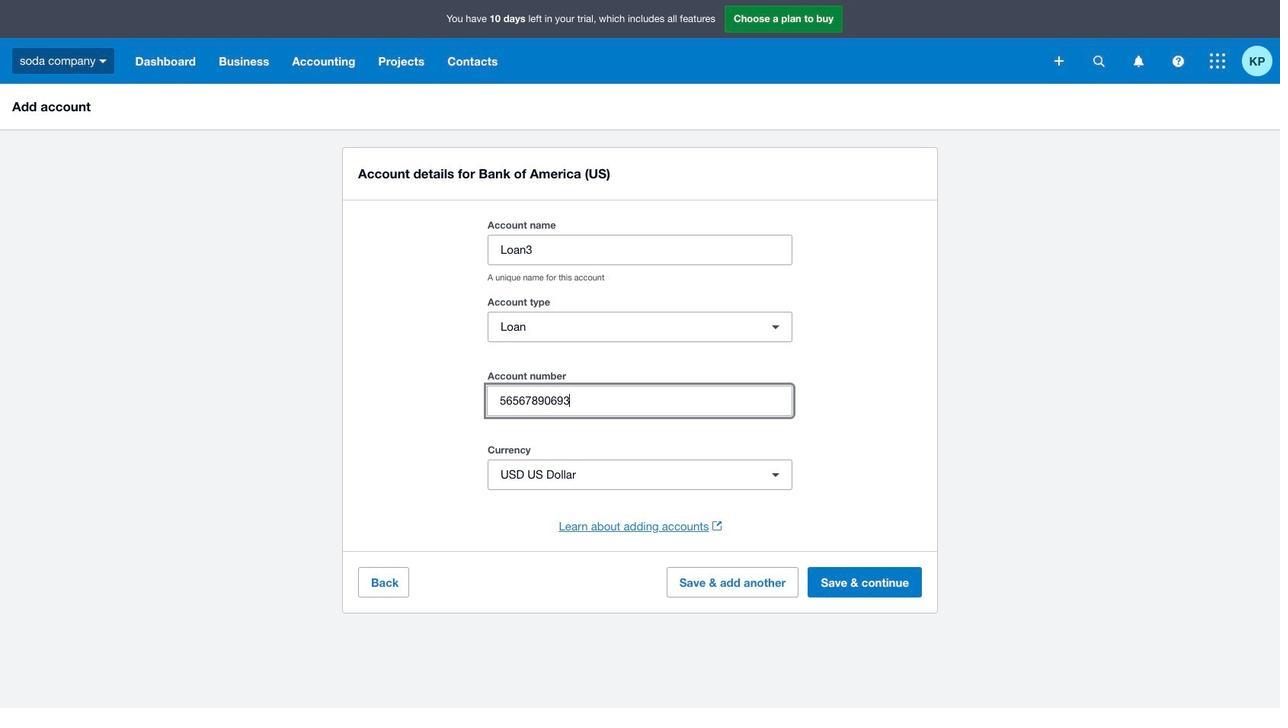 Task type: locate. For each thing, give the bounding box(es) containing it.
1 horizontal spatial svg image
[[1211, 53, 1226, 69]]

e.g. 12-1234-12345-01 field
[[488, 387, 792, 415]]

e.g. Business Account field
[[489, 236, 792, 265]]

group
[[487, 370, 793, 435]]

banner
[[0, 0, 1281, 84]]

svg image
[[1211, 53, 1226, 69], [1055, 56, 1064, 66]]

svg image
[[1094, 55, 1105, 67], [1134, 55, 1144, 67], [1173, 55, 1184, 67], [99, 59, 107, 63]]



Task type: describe. For each thing, give the bounding box(es) containing it.
0 horizontal spatial svg image
[[1055, 56, 1064, 66]]



Task type: vqa. For each thing, say whether or not it's contained in the screenshot.
second the Spent
no



